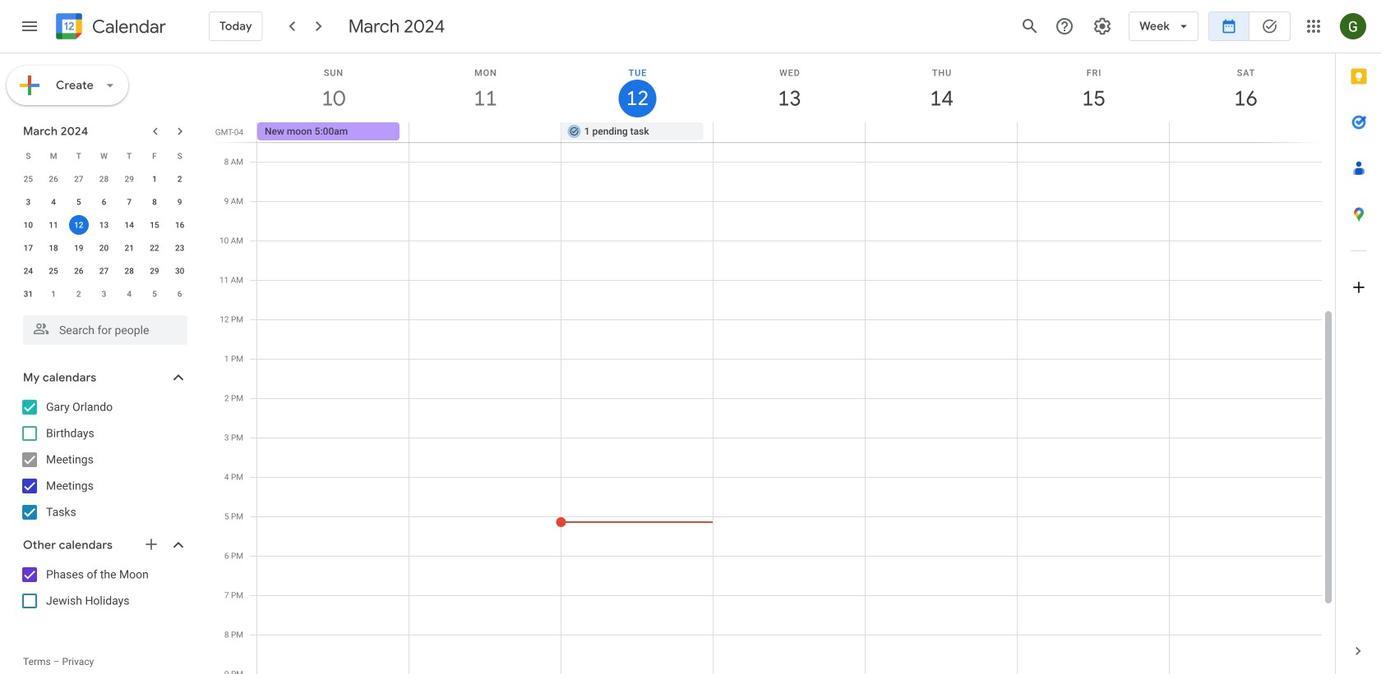 Task type: locate. For each thing, give the bounding box(es) containing it.
21 element
[[119, 238, 139, 258]]

february 28 element
[[94, 169, 114, 189]]

23 element
[[170, 238, 190, 258]]

calendar element
[[53, 10, 166, 46]]

february 29 element
[[119, 169, 139, 189]]

heading
[[89, 17, 166, 37]]

april 1 element
[[44, 284, 63, 304]]

15 element
[[145, 215, 164, 235]]

cell inside march 2024 grid
[[66, 214, 91, 237]]

14 element
[[119, 215, 139, 235]]

29 element
[[145, 261, 164, 281]]

cell
[[409, 122, 561, 142], [713, 122, 865, 142], [865, 122, 1017, 142], [1017, 122, 1169, 142], [1169, 122, 1321, 142], [66, 214, 91, 237]]

26 element
[[69, 261, 89, 281]]

17 element
[[18, 238, 38, 258]]

25 element
[[44, 261, 63, 281]]

tab list
[[1336, 53, 1381, 629]]

row group
[[16, 168, 192, 306]]

None search field
[[0, 309, 204, 345]]

20 element
[[94, 238, 114, 258]]

18 element
[[44, 238, 63, 258]]

6 element
[[94, 192, 114, 212]]

13 element
[[94, 215, 114, 235]]

24 element
[[18, 261, 38, 281]]

5 element
[[69, 192, 89, 212]]

grid
[[210, 53, 1335, 675]]

february 26 element
[[44, 169, 63, 189]]

my calendars list
[[3, 395, 204, 526]]

row
[[250, 122, 1335, 142], [16, 145, 192, 168], [16, 168, 192, 191], [16, 191, 192, 214], [16, 214, 192, 237], [16, 237, 192, 260], [16, 260, 192, 283], [16, 283, 192, 306]]

27 element
[[94, 261, 114, 281]]

april 5 element
[[145, 284, 164, 304]]

9 element
[[170, 192, 190, 212]]

main drawer image
[[20, 16, 39, 36]]

30 element
[[170, 261, 190, 281]]



Task type: describe. For each thing, give the bounding box(es) containing it.
february 25 element
[[18, 169, 38, 189]]

add other calendars image
[[143, 537, 159, 553]]

february 27 element
[[69, 169, 89, 189]]

other calendars list
[[3, 562, 204, 615]]

april 4 element
[[119, 284, 139, 304]]

april 6 element
[[170, 284, 190, 304]]

4 element
[[44, 192, 63, 212]]

31 element
[[18, 284, 38, 304]]

april 2 element
[[69, 284, 89, 304]]

3 element
[[18, 192, 38, 212]]

march 2024 grid
[[16, 145, 192, 306]]

16 element
[[170, 215, 190, 235]]

11 element
[[44, 215, 63, 235]]

12, today element
[[69, 215, 89, 235]]

2 element
[[170, 169, 190, 189]]

19 element
[[69, 238, 89, 258]]

22 element
[[145, 238, 164, 258]]

Search for people text field
[[33, 316, 178, 345]]

10 element
[[18, 215, 38, 235]]

april 3 element
[[94, 284, 114, 304]]

28 element
[[119, 261, 139, 281]]

settings menu image
[[1093, 16, 1112, 36]]

8 element
[[145, 192, 164, 212]]

heading inside calendar element
[[89, 17, 166, 37]]

1 element
[[145, 169, 164, 189]]

7 element
[[119, 192, 139, 212]]



Task type: vqa. For each thing, say whether or not it's contained in the screenshot.
3, TODAY element
no



